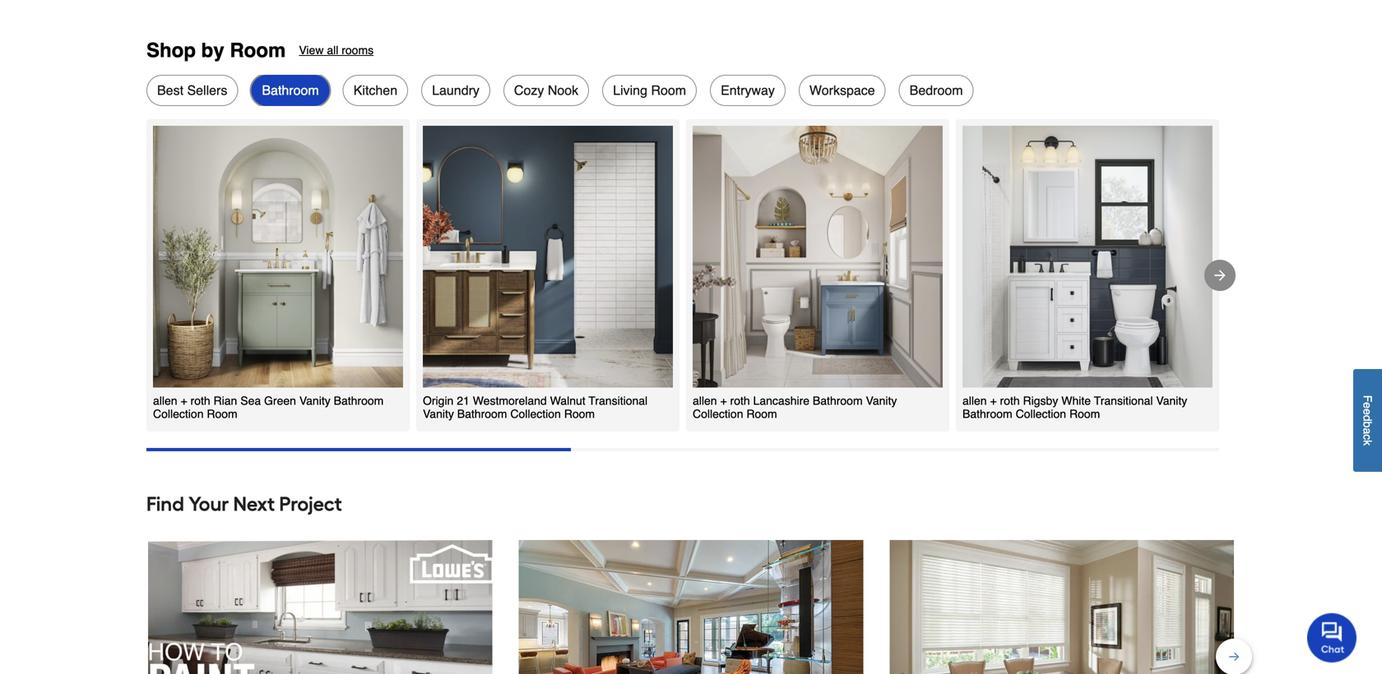 Task type: vqa. For each thing, say whether or not it's contained in the screenshot.
the Walnut
yes



Task type: describe. For each thing, give the bounding box(es) containing it.
+ for rigsby
[[990, 394, 997, 408]]

laundry
[[432, 83, 480, 98]]

roth for rian
[[191, 394, 210, 408]]

room for lancashire bathroom vanity collection
[[743, 408, 777, 421]]

allen for rigsby white transitional vanity bathroom collection
[[963, 394, 987, 408]]

entryway
[[721, 83, 775, 98]]

roth for rigsby
[[1000, 394, 1020, 408]]

view all rooms link
[[299, 39, 374, 62]]

living
[[613, 83, 648, 98]]

green
[[264, 394, 296, 408]]

roth for lancashire
[[730, 394, 750, 408]]

f e e d b a c k button
[[1353, 369, 1382, 472]]

next
[[233, 492, 275, 516]]

by
[[201, 39, 224, 62]]

bathroom inside lancashire bathroom vanity collection
[[813, 394, 863, 408]]

vanity for westmoreland walnut transitional vanity bathroom collection
[[423, 408, 454, 421]]

allen for lancashire bathroom vanity collection
[[693, 394, 717, 408]]

rian
[[214, 394, 237, 408]]

bathroom for rian sea green vanity bathroom collection
[[334, 394, 384, 408]]

1 e from the top
[[1361, 403, 1374, 409]]

21
[[457, 394, 470, 408]]

room right living
[[651, 83, 686, 98]]

bedroom
[[910, 83, 963, 98]]

allen + roth for rigsby white transitional vanity bathroom collection
[[963, 394, 1020, 408]]

all
[[327, 44, 338, 57]]

kitchen
[[354, 83, 397, 98]]

transitional for white
[[1094, 394, 1153, 408]]

shop
[[146, 39, 196, 62]]

walnut
[[550, 394, 586, 408]]

vanity for rigsby white transitional vanity bathroom collection
[[1156, 394, 1188, 408]]

white
[[1062, 394, 1091, 408]]

f
[[1361, 396, 1374, 403]]

sellers
[[187, 83, 227, 98]]

c
[[1361, 435, 1374, 440]]

best
[[157, 83, 183, 98]]

room for rigsby white transitional vanity bathroom collection
[[1066, 408, 1100, 421]]

collection for rigsby white transitional vanity bathroom collection
[[1016, 408, 1066, 421]]

find your next project
[[146, 492, 342, 516]]

nook
[[548, 83, 579, 98]]

shop by room
[[146, 39, 286, 62]]

sea
[[240, 394, 261, 408]]

2 e from the top
[[1361, 409, 1374, 415]]

rooms
[[342, 44, 374, 57]]

rian sea green vanity bathroom collection
[[153, 394, 384, 421]]

rigsby white transitional vanity bathroom collection
[[963, 394, 1188, 421]]

view all rooms
[[299, 44, 374, 57]]

allen + roth for rian sea green vanity bathroom collection
[[153, 394, 210, 408]]

arrow right image
[[1212, 267, 1228, 284]]

lancashire bathroom vanity collection
[[693, 394, 897, 421]]



Task type: locate. For each thing, give the bounding box(es) containing it.
cozy nook
[[514, 83, 579, 98]]

2 + from the left
[[720, 394, 727, 408]]

collection inside rigsby white transitional vanity bathroom collection
[[1016, 408, 1066, 421]]

0 horizontal spatial allen
[[153, 394, 177, 408]]

collection for rian sea green vanity bathroom collection
[[153, 408, 204, 421]]

allen left rigsby on the right of page
[[963, 394, 987, 408]]

transitional right white
[[1094, 394, 1153, 408]]

westmoreland
[[473, 394, 547, 408]]

bathroom
[[262, 83, 319, 98], [334, 394, 384, 408], [813, 394, 863, 408], [457, 408, 507, 421], [963, 408, 1013, 421]]

collection inside rian sea green vanity bathroom collection
[[153, 408, 204, 421]]

f e e d b a c k
[[1361, 396, 1374, 446]]

1 roth from the left
[[191, 394, 210, 408]]

vanity
[[299, 394, 331, 408], [866, 394, 897, 408], [1156, 394, 1188, 408], [423, 408, 454, 421]]

bathroom inside rian sea green vanity bathroom collection
[[334, 394, 384, 408]]

allen + roth left lancashire
[[693, 394, 750, 408]]

living room
[[613, 83, 686, 98]]

room
[[230, 39, 286, 62], [651, 83, 686, 98], [204, 408, 238, 421], [561, 408, 595, 421], [743, 408, 777, 421], [1066, 408, 1100, 421]]

1 allen + roth from the left
[[153, 394, 210, 408]]

2 horizontal spatial +
[[990, 394, 997, 408]]

roth left rigsby on the right of page
[[1000, 394, 1020, 408]]

bathroom for westmoreland walnut transitional vanity bathroom collection
[[457, 408, 507, 421]]

transitional right walnut
[[589, 394, 648, 408]]

+ left rigsby on the right of page
[[990, 394, 997, 408]]

westmoreland walnut transitional vanity bathroom collection
[[423, 394, 648, 421]]

2 horizontal spatial roth
[[1000, 394, 1020, 408]]

+ left rian at the left
[[181, 394, 187, 408]]

e up b
[[1361, 409, 1374, 415]]

room right the by
[[230, 39, 286, 62]]

room down white
[[1066, 408, 1100, 421]]

3 roth from the left
[[1000, 394, 1020, 408]]

e
[[1361, 403, 1374, 409], [1361, 409, 1374, 415]]

room down rian at the left
[[204, 408, 238, 421]]

collection inside lancashire bathroom vanity collection
[[693, 408, 743, 421]]

bathroom for rigsby white transitional vanity bathroom collection
[[963, 408, 1013, 421]]

project
[[279, 492, 342, 516]]

rigsby
[[1023, 394, 1058, 408]]

allen left lancashire
[[693, 394, 717, 408]]

best sellers
[[157, 83, 227, 98]]

workspace
[[810, 83, 875, 98]]

e up d
[[1361, 403, 1374, 409]]

0 horizontal spatial allen + roth
[[153, 394, 210, 408]]

1 horizontal spatial allen
[[693, 394, 717, 408]]

your
[[189, 492, 229, 516]]

vanity inside rian sea green vanity bathroom collection
[[299, 394, 331, 408]]

room down lancashire
[[743, 408, 777, 421]]

1 collection from the left
[[153, 408, 204, 421]]

+ for lancashire
[[720, 394, 727, 408]]

0 horizontal spatial roth
[[191, 394, 210, 408]]

allen + roth
[[153, 394, 210, 408], [693, 394, 750, 408], [963, 394, 1020, 408]]

2 roth from the left
[[730, 394, 750, 408]]

b
[[1361, 422, 1374, 428]]

vanity for rian sea green vanity bathroom collection
[[299, 394, 331, 408]]

2 transitional from the left
[[1094, 394, 1153, 408]]

collection for westmoreland walnut transitional vanity bathroom collection
[[510, 408, 561, 421]]

vanity inside westmoreland walnut transitional vanity bathroom collection
[[423, 408, 454, 421]]

allen left rian at the left
[[153, 394, 177, 408]]

+ for rian
[[181, 394, 187, 408]]

find your next project heading
[[146, 488, 1236, 521]]

1 horizontal spatial roth
[[730, 394, 750, 408]]

+ left lancashire
[[720, 394, 727, 408]]

k
[[1361, 440, 1374, 446]]

3 allen from the left
[[963, 394, 987, 408]]

3 + from the left
[[990, 394, 997, 408]]

0 horizontal spatial +
[[181, 394, 187, 408]]

1 horizontal spatial transitional
[[1094, 394, 1153, 408]]

lancashire
[[753, 394, 810, 408]]

2 horizontal spatial allen + roth
[[963, 394, 1020, 408]]

2 collection from the left
[[510, 408, 561, 421]]

roth left lancashire
[[730, 394, 750, 408]]

view
[[299, 44, 324, 57]]

d
[[1361, 415, 1374, 422]]

1 + from the left
[[181, 394, 187, 408]]

1 horizontal spatial +
[[720, 394, 727, 408]]

transitional for walnut
[[589, 394, 648, 408]]

transitional
[[589, 394, 648, 408], [1094, 394, 1153, 408]]

find
[[146, 492, 184, 516]]

origin 21
[[423, 394, 470, 408]]

origin
[[423, 394, 454, 408]]

3 collection from the left
[[693, 408, 743, 421]]

roth
[[191, 394, 210, 408], [730, 394, 750, 408], [1000, 394, 1020, 408]]

allen
[[153, 394, 177, 408], [693, 394, 717, 408], [963, 394, 987, 408]]

room down walnut
[[561, 408, 595, 421]]

3 allen + roth from the left
[[963, 394, 1020, 408]]

allen + roth left rian at the left
[[153, 394, 210, 408]]

chat invite button image
[[1307, 613, 1358, 663]]

allen + roth for lancashire bathroom vanity collection
[[693, 394, 750, 408]]

roth left rian at the left
[[191, 394, 210, 408]]

allen + roth left rigsby on the right of page
[[963, 394, 1020, 408]]

2 allen + roth from the left
[[693, 394, 750, 408]]

collection
[[153, 408, 204, 421], [510, 408, 561, 421], [693, 408, 743, 421], [1016, 408, 1066, 421]]

collection inside westmoreland walnut transitional vanity bathroom collection
[[510, 408, 561, 421]]

cozy
[[514, 83, 544, 98]]

vanity inside lancashire bathroom vanity collection
[[866, 394, 897, 408]]

2 horizontal spatial allen
[[963, 394, 987, 408]]

allen for rian sea green vanity bathroom collection
[[153, 394, 177, 408]]

a
[[1361, 428, 1374, 435]]

transitional inside rigsby white transitional vanity bathroom collection
[[1094, 394, 1153, 408]]

room for westmoreland walnut transitional vanity bathroom collection
[[561, 408, 595, 421]]

1 horizontal spatial allen + roth
[[693, 394, 750, 408]]

+
[[181, 394, 187, 408], [720, 394, 727, 408], [990, 394, 997, 408]]

bathroom inside westmoreland walnut transitional vanity bathroom collection
[[457, 408, 507, 421]]

bathroom inside rigsby white transitional vanity bathroom collection
[[963, 408, 1013, 421]]

4 collection from the left
[[1016, 408, 1066, 421]]

transitional inside westmoreland walnut transitional vanity bathroom collection
[[589, 394, 648, 408]]

2 allen from the left
[[693, 394, 717, 408]]

room for rian sea green vanity bathroom collection
[[204, 408, 238, 421]]

0 horizontal spatial transitional
[[589, 394, 648, 408]]

scrollbar
[[146, 448, 571, 452]]

vanity inside rigsby white transitional vanity bathroom collection
[[1156, 394, 1188, 408]]

1 transitional from the left
[[589, 394, 648, 408]]

1 allen from the left
[[153, 394, 177, 408]]



